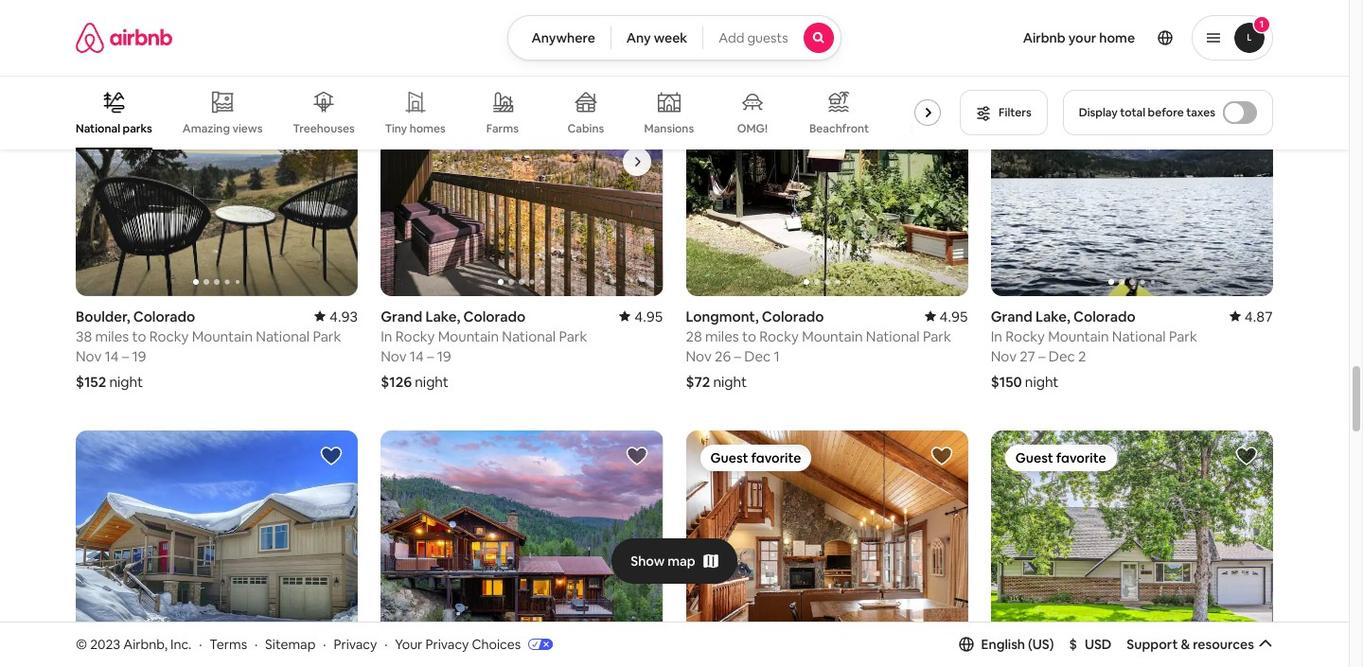 Task type: vqa. For each thing, say whether or not it's contained in the screenshot.
the left 1
yes



Task type: locate. For each thing, give the bounding box(es) containing it.
add to wishlist: granby, colorado image
[[626, 445, 648, 468]]

show map
[[631, 553, 696, 570]]

0 horizontal spatial 1
[[774, 348, 780, 366]]

3 colorado from the left
[[762, 308, 824, 326]]

mountain inside the grand lake, colorado in rocky mountain national park nov 27 – dec 2 $150 night
[[1049, 328, 1110, 346]]

2 14 from the left
[[410, 348, 424, 366]]

14
[[105, 348, 119, 366], [410, 348, 424, 366]]

–
[[122, 348, 129, 366], [427, 348, 434, 366], [735, 348, 742, 366], [1039, 348, 1046, 366]]

nov
[[76, 348, 102, 366], [381, 348, 407, 366], [686, 348, 712, 366], [991, 348, 1017, 366]]

mountain inside grand lake, colorado in rocky mountain national park nov 14 – 19 $126 night
[[438, 328, 499, 346]]

14 up $152
[[105, 348, 119, 366]]

3 park from the left
[[923, 328, 952, 346]]

·
[[199, 636, 202, 653], [255, 636, 258, 653], [323, 636, 326, 653], [385, 636, 388, 653]]

tiny
[[385, 121, 407, 136]]

sitemap link
[[265, 636, 316, 653]]

1 horizontal spatial lake,
[[1036, 308, 1071, 326]]

2 nov from the left
[[381, 348, 407, 366]]

guests
[[748, 29, 789, 46]]

4 colorado from the left
[[1074, 308, 1136, 326]]

1 vertical spatial 1
[[774, 348, 780, 366]]

1 horizontal spatial 1
[[1260, 18, 1265, 30]]

1 horizontal spatial dec
[[1049, 348, 1076, 366]]

· right inc.
[[199, 636, 202, 653]]

1 – from the left
[[122, 348, 129, 366]]

2 lake, from the left
[[1036, 308, 1071, 326]]

1 horizontal spatial 14
[[410, 348, 424, 366]]

1 horizontal spatial 4.95 out of 5 average rating image
[[925, 308, 969, 326]]

3 rocky from the left
[[760, 328, 799, 346]]

english
[[982, 636, 1026, 653]]

longmont, colorado 28 miles to rocky mountain national park nov 26 – dec 1 $72 night
[[686, 308, 952, 391]]

beachfront
[[810, 121, 870, 136]]

2 rocky from the left
[[396, 328, 435, 346]]

3 nov from the left
[[686, 348, 712, 366]]

2 mountain from the left
[[438, 328, 499, 346]]

nov down 28
[[686, 348, 712, 366]]

anywhere button
[[508, 15, 612, 61]]

– inside boulder, colorado 38 miles to rocky mountain national park nov 14 – 19 $152 night
[[122, 348, 129, 366]]

1 mountain from the left
[[192, 328, 253, 346]]

group containing national parks
[[76, 76, 953, 150]]

treehouses
[[293, 121, 355, 136]]

nov down '38' at left
[[76, 348, 102, 366]]

2 in from the left
[[991, 328, 1003, 346]]

add guests
[[719, 29, 789, 46]]

1 inside dropdown button
[[1260, 18, 1265, 30]]

in for nov 27 – dec 2
[[991, 328, 1003, 346]]

19 inside boulder, colorado 38 miles to rocky mountain national park nov 14 – 19 $152 night
[[132, 348, 146, 366]]

0 horizontal spatial 14
[[105, 348, 119, 366]]

0 horizontal spatial grand
[[381, 308, 423, 326]]

privacy
[[334, 636, 377, 653], [426, 636, 469, 653]]

night
[[109, 373, 143, 391], [415, 373, 449, 391], [714, 373, 747, 391], [1026, 373, 1059, 391]]

longmont,
[[686, 308, 759, 326]]

4 night from the left
[[1026, 373, 1059, 391]]

home
[[1100, 29, 1136, 46]]

0 horizontal spatial in
[[381, 328, 393, 346]]

add to wishlist: longmont, colorado image
[[1236, 445, 1259, 468]]

2 park from the left
[[559, 328, 588, 346]]

2 19 from the left
[[437, 348, 452, 366]]

rocky right 28
[[760, 328, 799, 346]]

0 horizontal spatial 4.95 out of 5 average rating image
[[620, 308, 663, 326]]

english (us)
[[982, 636, 1055, 653]]

dec
[[745, 348, 771, 366], [1049, 348, 1076, 366]]

1 lake, from the left
[[426, 308, 461, 326]]

terms
[[210, 636, 247, 653]]

rocky
[[149, 328, 189, 346], [396, 328, 435, 346], [760, 328, 799, 346], [1006, 328, 1046, 346]]

display
[[1079, 105, 1118, 120]]

2 night from the left
[[415, 373, 449, 391]]

1 horizontal spatial privacy
[[426, 636, 469, 653]]

grand right 4.93
[[381, 308, 423, 326]]

$
[[1070, 636, 1078, 653]]

grand inside grand lake, colorado in rocky mountain national park nov 14 – 19 $126 night
[[381, 308, 423, 326]]

night inside grand lake, colorado in rocky mountain national park nov 14 – 19 $126 night
[[415, 373, 449, 391]]

1 park from the left
[[313, 328, 341, 346]]

0 horizontal spatial 4.95
[[635, 308, 663, 326]]

resources
[[1194, 636, 1255, 653]]

any week button
[[611, 15, 704, 61]]

lake, for dec
[[1036, 308, 1071, 326]]

4.95 out of 5 average rating image for grand lake, colorado in rocky mountain national park nov 14 – 19 $126 night
[[620, 308, 663, 326]]

2 privacy from the left
[[426, 636, 469, 653]]

0 horizontal spatial lake,
[[426, 308, 461, 326]]

1 · from the left
[[199, 636, 202, 653]]

in inside grand lake, colorado in rocky mountain national park nov 14 – 19 $126 night
[[381, 328, 393, 346]]

display total before taxes
[[1079, 105, 1216, 120]]

to
[[132, 328, 146, 346], [743, 328, 757, 346]]

1 button
[[1192, 15, 1274, 61]]

national parks
[[76, 121, 152, 136]]

grand inside the grand lake, colorado in rocky mountain national park nov 27 – dec 2 $150 night
[[991, 308, 1033, 326]]

1 horizontal spatial 19
[[437, 348, 452, 366]]

to right '38' at left
[[132, 328, 146, 346]]

lake, for 19
[[426, 308, 461, 326]]

park inside grand lake, colorado in rocky mountain national park nov 14 – 19 $126 night
[[559, 328, 588, 346]]

add to wishlist: grand lake, colorado image
[[626, 42, 648, 65], [1236, 42, 1259, 65]]

support
[[1127, 636, 1179, 653]]

privacy right your
[[426, 636, 469, 653]]

privacy left your
[[334, 636, 377, 653]]

profile element
[[864, 0, 1274, 76]]

nov inside boulder, colorado 38 miles to rocky mountain national park nov 14 – 19 $152 night
[[76, 348, 102, 366]]

airbnb your home link
[[1012, 18, 1147, 58]]

none search field containing anywhere
[[508, 15, 842, 61]]

1 14 from the left
[[105, 348, 119, 366]]

rocky up $126
[[396, 328, 435, 346]]

rocky up 27
[[1006, 328, 1046, 346]]

nov inside the grand lake, colorado in rocky mountain national park nov 27 – dec 2 $150 night
[[991, 348, 1017, 366]]

0 horizontal spatial add to wishlist: grand lake, colorado image
[[626, 42, 648, 65]]

in up $126
[[381, 328, 393, 346]]

4 rocky from the left
[[1006, 328, 1046, 346]]

parks
[[123, 121, 152, 136]]

nov inside "longmont, colorado 28 miles to rocky mountain national park nov 26 – dec 1 $72 night"
[[686, 348, 712, 366]]

park inside boulder, colorado 38 miles to rocky mountain national park nov 14 – 19 $152 night
[[313, 328, 341, 346]]

park inside "longmont, colorado 28 miles to rocky mountain national park nov 26 – dec 1 $72 night"
[[923, 328, 952, 346]]

4.93 out of 5 average rating image
[[314, 308, 358, 326]]

night right $152
[[109, 373, 143, 391]]

dec left 2
[[1049, 348, 1076, 366]]

3 mountain from the left
[[802, 328, 863, 346]]

1 horizontal spatial miles
[[706, 328, 739, 346]]

0 horizontal spatial dec
[[745, 348, 771, 366]]

miles down longmont,
[[706, 328, 739, 346]]

lake, inside the grand lake, colorado in rocky mountain national park nov 27 – dec 2 $150 night
[[1036, 308, 1071, 326]]

2 4.95 from the left
[[940, 308, 969, 326]]

3 night from the left
[[714, 373, 747, 391]]

colorado inside grand lake, colorado in rocky mountain national park nov 14 – 19 $126 night
[[464, 308, 526, 326]]

support & resources button
[[1127, 636, 1274, 653]]

1 nov from the left
[[76, 348, 102, 366]]

1 to from the left
[[132, 328, 146, 346]]

miles for 14
[[95, 328, 129, 346]]

14 up $126
[[410, 348, 424, 366]]

26
[[715, 348, 731, 366]]

3 – from the left
[[735, 348, 742, 366]]

· left privacy link
[[323, 636, 326, 653]]

national inside "longmont, colorado 28 miles to rocky mountain national park nov 26 – dec 1 $72 night"
[[866, 328, 920, 346]]

4 mountain from the left
[[1049, 328, 1110, 346]]

add to wishlist: grand lake, colorado image
[[320, 445, 343, 468]]

19
[[132, 348, 146, 366], [437, 348, 452, 366]]

nov up $126
[[381, 348, 407, 366]]

night right $126
[[415, 373, 449, 391]]

2023
[[90, 636, 120, 653]]

4.95 out of 5 average rating image
[[620, 308, 663, 326], [925, 308, 969, 326]]

support & resources
[[1127, 636, 1255, 653]]

1 miles from the left
[[95, 328, 129, 346]]

2 – from the left
[[427, 348, 434, 366]]

miles inside boulder, colorado 38 miles to rocky mountain national park nov 14 – 19 $152 night
[[95, 328, 129, 346]]

lake, inside grand lake, colorado in rocky mountain national park nov 14 – 19 $126 night
[[426, 308, 461, 326]]

colorado
[[133, 308, 195, 326], [464, 308, 526, 326], [762, 308, 824, 326], [1074, 308, 1136, 326]]

your
[[1069, 29, 1097, 46]]

to inside "longmont, colorado 28 miles to rocky mountain national park nov 26 – dec 1 $72 night"
[[743, 328, 757, 346]]

1 dec from the left
[[745, 348, 771, 366]]

© 2023 airbnb, inc. ·
[[76, 636, 202, 653]]

dec right 26
[[745, 348, 771, 366]]

1 add to wishlist: grand lake, colorado image from the left
[[626, 42, 648, 65]]

1 horizontal spatial grand
[[991, 308, 1033, 326]]

national inside grand lake, colorado in rocky mountain national park nov 14 – 19 $126 night
[[502, 328, 556, 346]]

night down 26
[[714, 373, 747, 391]]

2 4.95 out of 5 average rating image from the left
[[925, 308, 969, 326]]

1 colorado from the left
[[133, 308, 195, 326]]

2 grand from the left
[[991, 308, 1033, 326]]

airbnb
[[1024, 29, 1066, 46]]

to down longmont,
[[743, 328, 757, 346]]

0 horizontal spatial privacy
[[334, 636, 377, 653]]

0 horizontal spatial miles
[[95, 328, 129, 346]]

before
[[1149, 105, 1185, 120]]

1 horizontal spatial in
[[991, 328, 1003, 346]]

1 horizontal spatial 4.95
[[940, 308, 969, 326]]

1 privacy from the left
[[334, 636, 377, 653]]

2 dec from the left
[[1049, 348, 1076, 366]]

4 park from the left
[[1170, 328, 1198, 346]]

14 inside boulder, colorado 38 miles to rocky mountain national park nov 14 – 19 $152 night
[[105, 348, 119, 366]]

miles inside "longmont, colorado 28 miles to rocky mountain national park nov 26 – dec 1 $72 night"
[[706, 328, 739, 346]]

0 horizontal spatial to
[[132, 328, 146, 346]]

mountain
[[192, 328, 253, 346], [438, 328, 499, 346], [802, 328, 863, 346], [1049, 328, 1110, 346]]

1 rocky from the left
[[149, 328, 189, 346]]

mansions
[[645, 121, 694, 136]]

park
[[313, 328, 341, 346], [559, 328, 588, 346], [923, 328, 952, 346], [1170, 328, 1198, 346]]

1
[[1260, 18, 1265, 30], [774, 348, 780, 366]]

1 grand from the left
[[381, 308, 423, 326]]

2 to from the left
[[743, 328, 757, 346]]

1 in from the left
[[381, 328, 393, 346]]

national
[[76, 121, 120, 136], [256, 328, 310, 346], [502, 328, 556, 346], [866, 328, 920, 346], [1113, 328, 1167, 346]]

lake,
[[426, 308, 461, 326], [1036, 308, 1071, 326]]

to inside boulder, colorado 38 miles to rocky mountain national park nov 14 – 19 $152 night
[[132, 328, 146, 346]]

· right terms link
[[255, 636, 258, 653]]

boulder, colorado 38 miles to rocky mountain national park nov 14 – 19 $152 night
[[76, 308, 341, 391]]

group
[[76, 28, 358, 296], [381, 28, 946, 296], [686, 28, 969, 296], [991, 28, 1274, 296], [76, 76, 953, 150], [76, 431, 358, 668], [381, 431, 663, 668], [686, 431, 969, 668], [991, 431, 1274, 668]]

miles down boulder,
[[95, 328, 129, 346]]

your privacy choices
[[395, 636, 521, 653]]

grand for grand lake, colorado in rocky mountain national park nov 14 – 19 $126 night
[[381, 308, 423, 326]]

dec inside the grand lake, colorado in rocky mountain national park nov 27 – dec 2 $150 night
[[1049, 348, 1076, 366]]

0 horizontal spatial 19
[[132, 348, 146, 366]]

rocky right '38' at left
[[149, 328, 189, 346]]

1 horizontal spatial to
[[743, 328, 757, 346]]

nov left 27
[[991, 348, 1017, 366]]

4 – from the left
[[1039, 348, 1046, 366]]

amazing views
[[183, 121, 263, 136]]

mountain inside "longmont, colorado 28 miles to rocky mountain national park nov 26 – dec 1 $72 night"
[[802, 328, 863, 346]]

1 4.95 out of 5 average rating image from the left
[[620, 308, 663, 326]]

1 horizontal spatial add to wishlist: grand lake, colorado image
[[1236, 42, 1259, 65]]

amazing
[[183, 121, 230, 136]]

· left your
[[385, 636, 388, 653]]

map
[[668, 553, 696, 570]]

show
[[631, 553, 665, 570]]

4 nov from the left
[[991, 348, 1017, 366]]

park inside the grand lake, colorado in rocky mountain national park nov 27 – dec 2 $150 night
[[1170, 328, 1198, 346]]

14 inside grand lake, colorado in rocky mountain national park nov 14 – 19 $126 night
[[410, 348, 424, 366]]

2 miles from the left
[[706, 328, 739, 346]]

in
[[381, 328, 393, 346], [991, 328, 1003, 346]]

in for nov 14 – 19
[[381, 328, 393, 346]]

total
[[1121, 105, 1146, 120]]

$152
[[76, 373, 106, 391]]

grand
[[381, 308, 423, 326], [991, 308, 1033, 326]]

in inside the grand lake, colorado in rocky mountain national park nov 27 – dec 2 $150 night
[[991, 328, 1003, 346]]

2 colorado from the left
[[464, 308, 526, 326]]

miles
[[95, 328, 129, 346], [706, 328, 739, 346]]

4.93
[[330, 308, 358, 326]]

1 4.95 from the left
[[635, 308, 663, 326]]

night down 27
[[1026, 373, 1059, 391]]

filters button
[[961, 90, 1048, 135]]

0 vertical spatial 1
[[1260, 18, 1265, 30]]

1 19 from the left
[[132, 348, 146, 366]]

grand up 27
[[991, 308, 1033, 326]]

1 night from the left
[[109, 373, 143, 391]]

in up $150
[[991, 328, 1003, 346]]

None search field
[[508, 15, 842, 61]]

4.95
[[635, 308, 663, 326], [940, 308, 969, 326]]



Task type: describe. For each thing, give the bounding box(es) containing it.
1 inside "longmont, colorado 28 miles to rocky mountain national park nov 26 – dec 1 $72 night"
[[774, 348, 780, 366]]

add
[[719, 29, 745, 46]]

2 · from the left
[[255, 636, 258, 653]]

grand lake, colorado in rocky mountain national park nov 14 – 19 $126 night
[[381, 308, 588, 391]]

– inside grand lake, colorado in rocky mountain national park nov 14 – 19 $126 night
[[427, 348, 434, 366]]

inc.
[[171, 636, 192, 653]]

show map button
[[612, 539, 738, 584]]

(us)
[[1029, 636, 1055, 653]]

rocky inside grand lake, colorado in rocky mountain national park nov 14 – 19 $126 night
[[396, 328, 435, 346]]

farms
[[487, 121, 519, 136]]

2 add to wishlist: grand lake, colorado image from the left
[[1236, 42, 1259, 65]]

boulder,
[[76, 308, 130, 326]]

grand lake, colorado in rocky mountain national park nov 27 – dec 2 $150 night
[[991, 308, 1198, 391]]

privacy link
[[334, 636, 377, 653]]

4 · from the left
[[385, 636, 388, 653]]

4.95 for longmont, colorado 28 miles to rocky mountain national park nov 26 – dec 1 $72 night
[[940, 308, 969, 326]]

©
[[76, 636, 87, 653]]

anywhere
[[532, 29, 596, 46]]

19 inside grand lake, colorado in rocky mountain national park nov 14 – 19 $126 night
[[437, 348, 452, 366]]

choices
[[472, 636, 521, 653]]

28
[[686, 328, 703, 346]]

4.87 out of 5 average rating image
[[1230, 308, 1274, 326]]

colorado inside "longmont, colorado 28 miles to rocky mountain national park nov 26 – dec 1 $72 night"
[[762, 308, 824, 326]]

4.87
[[1245, 308, 1274, 326]]

your
[[395, 636, 423, 653]]

4.95 for grand lake, colorado in rocky mountain national park nov 14 – 19 $126 night
[[635, 308, 663, 326]]

homes
[[410, 121, 446, 136]]

add guests button
[[703, 15, 842, 61]]

&
[[1181, 636, 1191, 653]]

cabins
[[568, 121, 605, 136]]

week
[[654, 29, 688, 46]]

rocky inside boulder, colorado 38 miles to rocky mountain national park nov 14 – 19 $152 night
[[149, 328, 189, 346]]

to for 19
[[132, 328, 146, 346]]

$ usd
[[1070, 636, 1112, 653]]

miles for 26
[[706, 328, 739, 346]]

your privacy choices link
[[395, 636, 553, 654]]

any
[[627, 29, 651, 46]]

airbnb your home
[[1024, 29, 1136, 46]]

27
[[1020, 348, 1036, 366]]

tiny homes
[[385, 121, 446, 136]]

any week
[[627, 29, 688, 46]]

colorado inside the grand lake, colorado in rocky mountain national park nov 27 – dec 2 $150 night
[[1074, 308, 1136, 326]]

night inside the grand lake, colorado in rocky mountain national park nov 27 – dec 2 $150 night
[[1026, 373, 1059, 391]]

38
[[76, 328, 92, 346]]

colorado inside boulder, colorado 38 miles to rocky mountain national park nov 14 – 19 $152 night
[[133, 308, 195, 326]]

taxes
[[1187, 105, 1216, 120]]

night inside boulder, colorado 38 miles to rocky mountain national park nov 14 – 19 $152 night
[[109, 373, 143, 391]]

– inside "longmont, colorado 28 miles to rocky mountain national park nov 26 – dec 1 $72 night"
[[735, 348, 742, 366]]

english (us) button
[[959, 636, 1055, 653]]

terms link
[[210, 636, 247, 653]]

dec inside "longmont, colorado 28 miles to rocky mountain national park nov 26 – dec 1 $72 night"
[[745, 348, 771, 366]]

add to wishlist: fraser, colorado image
[[931, 445, 954, 468]]

airbnb,
[[123, 636, 168, 653]]

views
[[232, 121, 263, 136]]

2
[[1079, 348, 1087, 366]]

$150
[[991, 373, 1023, 391]]

skiing
[[910, 121, 942, 136]]

sitemap
[[265, 636, 316, 653]]

rocky inside "longmont, colorado 28 miles to rocky mountain national park nov 26 – dec 1 $72 night"
[[760, 328, 799, 346]]

3 · from the left
[[323, 636, 326, 653]]

– inside the grand lake, colorado in rocky mountain national park nov 27 – dec 2 $150 night
[[1039, 348, 1046, 366]]

usd
[[1085, 636, 1112, 653]]

terms · sitemap · privacy ·
[[210, 636, 388, 653]]

4.95 out of 5 average rating image for longmont, colorado 28 miles to rocky mountain national park nov 26 – dec 1 $72 night
[[925, 308, 969, 326]]

omg!
[[738, 121, 768, 136]]

$72
[[686, 373, 711, 391]]

national inside the grand lake, colorado in rocky mountain national park nov 27 – dec 2 $150 night
[[1113, 328, 1167, 346]]

night inside "longmont, colorado 28 miles to rocky mountain national park nov 26 – dec 1 $72 night"
[[714, 373, 747, 391]]

to for dec
[[743, 328, 757, 346]]

rocky inside the grand lake, colorado in rocky mountain national park nov 27 – dec 2 $150 night
[[1006, 328, 1046, 346]]

national inside boulder, colorado 38 miles to rocky mountain national park nov 14 – 19 $152 night
[[256, 328, 310, 346]]

$126
[[381, 373, 412, 391]]

nov inside grand lake, colorado in rocky mountain national park nov 14 – 19 $126 night
[[381, 348, 407, 366]]

grand for grand lake, colorado in rocky mountain national park nov 27 – dec 2 $150 night
[[991, 308, 1033, 326]]

mountain inside boulder, colorado 38 miles to rocky mountain national park nov 14 – 19 $152 night
[[192, 328, 253, 346]]

filters
[[999, 105, 1032, 120]]



